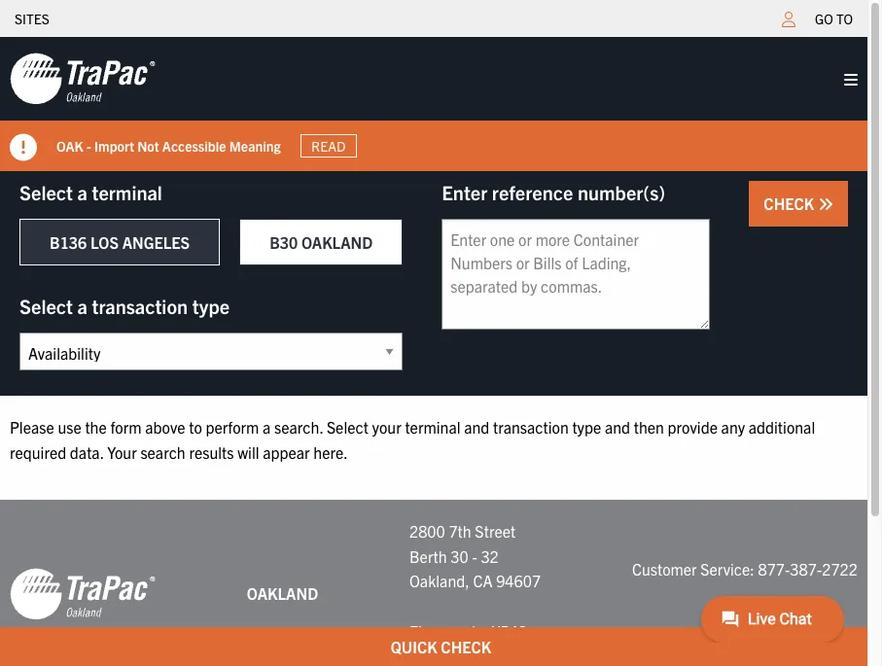 Task type: vqa. For each thing, say whether or not it's contained in the screenshot.
Demurrage
no



Task type: locate. For each thing, give the bounding box(es) containing it.
1 horizontal spatial -
[[472, 547, 477, 566]]

code:
[[451, 621, 488, 641], [441, 646, 478, 666]]

a down b136 on the left top of the page
[[77, 294, 87, 318]]

1 oakland image from the top
[[10, 52, 156, 106]]

select a transaction type
[[19, 294, 230, 318]]

1 vertical spatial transaction
[[493, 417, 569, 437]]

0 horizontal spatial -
[[87, 137, 91, 154]]

387-
[[790, 559, 822, 578]]

2 vertical spatial select
[[327, 417, 369, 437]]

type
[[192, 294, 230, 318], [572, 417, 602, 437]]

banner
[[0, 37, 882, 171]]

1 vertical spatial a
[[77, 294, 87, 318]]

select down oak
[[19, 180, 73, 204]]

0 vertical spatial select
[[19, 180, 73, 204]]

0 horizontal spatial type
[[192, 294, 230, 318]]

7th
[[449, 522, 472, 541]]

1 vertical spatial terminal
[[405, 417, 461, 437]]

transaction inside please use the form above to perform a search. select your terminal and transaction type and then provide any additional required data. your search results will appear here.
[[493, 417, 569, 437]]

select inside please use the form above to perform a search. select your terminal and transaction type and then provide any additional required data. your search results will appear here.
[[327, 417, 369, 437]]

enter reference number(s)
[[442, 180, 666, 204]]

1 vertical spatial solid image
[[10, 134, 37, 161]]

solid image down to
[[844, 72, 858, 88]]

0 horizontal spatial check
[[441, 637, 492, 657]]

b136 los angeles
[[50, 233, 190, 252]]

0 horizontal spatial solid image
[[10, 134, 37, 161]]

and right your
[[464, 417, 490, 437]]

here.
[[314, 442, 348, 462]]

2 oakland image from the top
[[10, 567, 156, 622]]

reference
[[492, 180, 573, 204]]

1 horizontal spatial transaction
[[493, 417, 569, 437]]

0 vertical spatial oakland
[[301, 233, 373, 252]]

0 horizontal spatial terminal
[[92, 180, 162, 204]]

1 vertical spatial oakland image
[[10, 567, 156, 622]]

b30
[[270, 233, 298, 252]]

select up here.
[[327, 417, 369, 437]]

data.
[[70, 442, 104, 462]]

check button
[[749, 181, 848, 227]]

select down b136 on the left top of the page
[[19, 294, 73, 318]]

1 vertical spatial select
[[19, 294, 73, 318]]

meaning
[[229, 137, 281, 154]]

- right 30
[[472, 547, 477, 566]]

0 vertical spatial type
[[192, 294, 230, 318]]

- right oak
[[87, 137, 91, 154]]

import
[[94, 137, 134, 154]]

select a terminal
[[19, 180, 162, 204]]

a for transaction
[[77, 294, 87, 318]]

1 vertical spatial -
[[472, 547, 477, 566]]

0 horizontal spatial transaction
[[92, 294, 188, 318]]

Enter reference number(s) text field
[[442, 219, 711, 330]]

quick check link
[[0, 627, 882, 666]]

solid image
[[818, 197, 834, 212]]

please
[[10, 417, 54, 437]]

transaction
[[92, 294, 188, 318], [493, 417, 569, 437]]

go
[[815, 10, 834, 27]]

los
[[90, 233, 119, 252]]

0 vertical spatial terminal
[[92, 180, 162, 204]]

1 horizontal spatial terminal
[[405, 417, 461, 437]]

1 horizontal spatial and
[[605, 417, 630, 437]]

code: up the 2811
[[451, 621, 488, 641]]

oakland,
[[410, 571, 470, 591]]

use
[[58, 417, 81, 437]]

terminal
[[92, 180, 162, 204], [405, 417, 461, 437]]

1 vertical spatial oakland
[[247, 584, 318, 603]]

a up appear
[[263, 417, 271, 437]]

0 vertical spatial -
[[87, 137, 91, 154]]

0 horizontal spatial and
[[464, 417, 490, 437]]

1 horizontal spatial check
[[764, 194, 818, 213]]

type inside please use the form above to perform a search. select your terminal and transaction type and then provide any additional required data. your search results will appear here.
[[572, 417, 602, 437]]

terminal down import
[[92, 180, 162, 204]]

and
[[464, 417, 490, 437], [605, 417, 630, 437]]

oakland image
[[10, 52, 156, 106], [10, 567, 156, 622]]

- inside banner
[[87, 137, 91, 154]]

number(s)
[[578, 180, 666, 204]]

0 vertical spatial check
[[764, 194, 818, 213]]

1 horizontal spatial type
[[572, 417, 602, 437]]

2722
[[822, 559, 858, 578]]

solid image
[[844, 72, 858, 88], [10, 134, 37, 161]]

check
[[764, 194, 818, 213], [441, 637, 492, 657]]

a
[[77, 180, 87, 204], [77, 294, 87, 318], [263, 417, 271, 437]]

0 vertical spatial transaction
[[92, 294, 188, 318]]

banner containing oak - import not accessible meaning
[[0, 37, 882, 171]]

additional
[[749, 417, 815, 437]]

the
[[85, 417, 107, 437]]

1 vertical spatial check
[[441, 637, 492, 657]]

and left then
[[605, 417, 630, 437]]

0 vertical spatial a
[[77, 180, 87, 204]]

oak - import not accessible meaning
[[56, 137, 281, 154]]

service:
[[701, 559, 755, 578]]

1 vertical spatial type
[[572, 417, 602, 437]]

oakland image inside footer
[[10, 567, 156, 622]]

877-
[[758, 559, 790, 578]]

footer containing 2800 7th street
[[0, 500, 868, 666]]

results
[[189, 442, 234, 462]]

search.
[[274, 417, 323, 437]]

above
[[145, 417, 185, 437]]

oakland
[[301, 233, 373, 252], [247, 584, 318, 603]]

0 vertical spatial solid image
[[844, 72, 858, 88]]

footer
[[0, 500, 868, 666]]

terminal right your
[[405, 417, 461, 437]]

- inside 2800 7th street berth 30 - 32 oakland, ca 94607
[[472, 547, 477, 566]]

read link
[[300, 134, 357, 158]]

oakland image inside banner
[[10, 52, 156, 106]]

solid image left oak
[[10, 134, 37, 161]]

0 vertical spatial oakland image
[[10, 52, 156, 106]]

to
[[837, 10, 853, 27]]

-
[[87, 137, 91, 154], [472, 547, 477, 566]]

2 vertical spatial a
[[263, 417, 271, 437]]

select
[[19, 180, 73, 204], [19, 294, 73, 318], [327, 417, 369, 437]]

code: right the port
[[441, 646, 478, 666]]

a down oak
[[77, 180, 87, 204]]



Task type: describe. For each thing, give the bounding box(es) containing it.
sites
[[15, 10, 49, 27]]

read
[[311, 137, 346, 155]]

1 vertical spatial code:
[[441, 646, 478, 666]]

check inside check button
[[764, 194, 818, 213]]

customer
[[632, 559, 697, 578]]

your
[[372, 417, 402, 437]]

32
[[481, 547, 499, 566]]

30
[[451, 547, 469, 566]]

a inside please use the form above to perform a search. select your terminal and transaction type and then provide any additional required data. your search results will appear here.
[[263, 417, 271, 437]]

any
[[721, 417, 745, 437]]

b30 oakland
[[270, 233, 373, 252]]

search
[[140, 442, 186, 462]]

select for select a terminal
[[19, 180, 73, 204]]

b136
[[50, 233, 87, 252]]

angeles
[[122, 233, 190, 252]]

street
[[475, 522, 516, 541]]

oakland image for footer containing 2800 7th street
[[10, 567, 156, 622]]

not
[[137, 137, 159, 154]]

2811
[[482, 646, 518, 666]]

94607
[[496, 571, 541, 591]]

required
[[10, 442, 66, 462]]

will
[[238, 442, 259, 462]]

your
[[107, 442, 137, 462]]

please use the form above to perform a search. select your terminal and transaction type and then provide any additional required data. your search results will appear here.
[[10, 417, 815, 462]]

to
[[189, 417, 202, 437]]

quick
[[391, 637, 437, 657]]

check inside quick check link
[[441, 637, 492, 657]]

appear
[[263, 442, 310, 462]]

then
[[634, 417, 664, 437]]

customer service: 877-387-2722
[[632, 559, 858, 578]]

2800 7th street berth 30 - 32 oakland, ca 94607
[[410, 522, 541, 591]]

quick check
[[391, 637, 492, 657]]

2 and from the left
[[605, 417, 630, 437]]

form
[[110, 417, 142, 437]]

provide
[[668, 417, 718, 437]]

1 horizontal spatial solid image
[[844, 72, 858, 88]]

1 and from the left
[[464, 417, 490, 437]]

y549
[[492, 621, 527, 641]]

oakland image for banner containing oak - import not accessible meaning
[[10, 52, 156, 106]]

accessible
[[162, 137, 226, 154]]

select for select a transaction type
[[19, 294, 73, 318]]

a for terminal
[[77, 180, 87, 204]]

go to
[[815, 10, 853, 27]]

berth
[[410, 547, 447, 566]]

enter
[[442, 180, 488, 204]]

ca
[[473, 571, 493, 591]]

firms code:  y549 port code:  2811
[[410, 621, 527, 666]]

perform
[[206, 417, 259, 437]]

port
[[410, 646, 437, 666]]

terminal inside please use the form above to perform a search. select your terminal and transaction type and then provide any additional required data. your search results will appear here.
[[405, 417, 461, 437]]

light image
[[782, 12, 796, 27]]

firms
[[410, 621, 447, 641]]

0 vertical spatial code:
[[451, 621, 488, 641]]

oak
[[56, 137, 83, 154]]

oakland inside footer
[[247, 584, 318, 603]]

2800
[[410, 522, 445, 541]]



